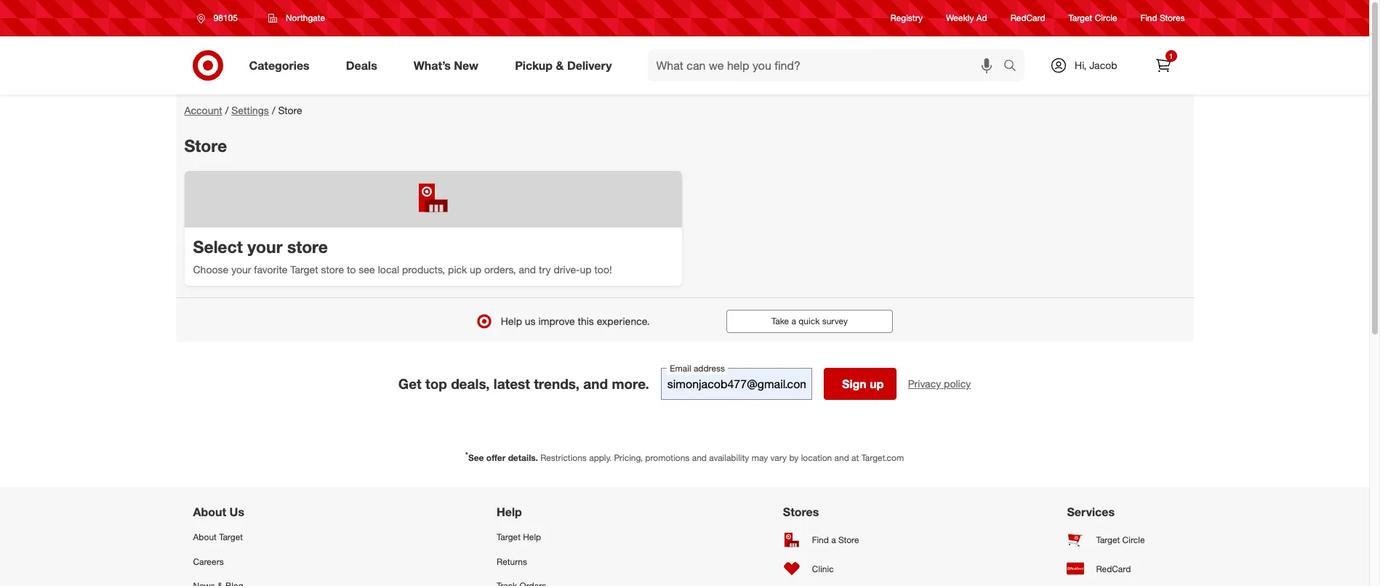 Task type: locate. For each thing, give the bounding box(es) containing it.
delivery
[[567, 58, 612, 72]]

None text field
[[661, 368, 813, 400]]

restrictions
[[541, 453, 587, 464]]

hi,
[[1075, 59, 1087, 71]]

0 horizontal spatial /
[[225, 104, 229, 116]]

0 horizontal spatial stores
[[784, 505, 819, 520]]

redcard link for "weekly ad" link
[[1011, 12, 1046, 24]]

up inside "button"
[[870, 377, 884, 392]]

0 horizontal spatial store
[[184, 135, 227, 156]]

0 vertical spatial about
[[193, 505, 226, 520]]

to
[[347, 264, 356, 276]]

store down "account" 'link'
[[184, 135, 227, 156]]

up left the 'too!' at the top left
[[580, 264, 592, 276]]

1 horizontal spatial redcard link
[[1068, 555, 1177, 584]]

0 vertical spatial your
[[248, 236, 283, 257]]

0 vertical spatial store
[[278, 104, 303, 116]]

1 horizontal spatial find
[[1141, 13, 1158, 24]]

0 horizontal spatial a
[[792, 316, 797, 327]]

98105 button
[[187, 5, 253, 31]]

get
[[399, 376, 422, 392]]

0 vertical spatial help
[[501, 315, 522, 328]]

a for store
[[832, 535, 837, 546]]

stores
[[1161, 13, 1186, 24], [784, 505, 819, 520]]

survey
[[823, 316, 848, 327]]

northgate
[[286, 12, 325, 23]]

2 horizontal spatial store
[[839, 535, 860, 546]]

and left try
[[519, 264, 536, 276]]

target circle link
[[1069, 12, 1118, 24], [1068, 526, 1177, 555]]

sign up button
[[824, 368, 897, 400]]

1 vertical spatial circle
[[1123, 535, 1146, 546]]

1 vertical spatial a
[[832, 535, 837, 546]]

settings link
[[232, 104, 269, 116]]

find for find a store
[[813, 535, 829, 546]]

1 about from the top
[[193, 505, 226, 520]]

help up target help
[[497, 505, 522, 520]]

careers link
[[193, 550, 303, 574]]

store
[[278, 104, 303, 116], [184, 135, 227, 156], [839, 535, 860, 546]]

1 vertical spatial your
[[232, 264, 251, 276]]

find
[[1141, 13, 1158, 24], [813, 535, 829, 546]]

redcard right ad
[[1011, 13, 1046, 24]]

account / settings / store
[[184, 104, 303, 116]]

a inside 'button'
[[792, 316, 797, 327]]

target circle down services
[[1097, 535, 1146, 546]]

about target
[[193, 532, 243, 543]]

store up favorite
[[287, 236, 328, 257]]

your left favorite
[[232, 264, 251, 276]]

find stores
[[1141, 13, 1186, 24]]

by
[[790, 453, 799, 464]]

your up favorite
[[248, 236, 283, 257]]

store
[[287, 236, 328, 257], [321, 264, 344, 276]]

store left to
[[321, 264, 344, 276]]

redcard down services
[[1097, 564, 1132, 575]]

take a quick survey button
[[727, 310, 894, 333]]

help
[[501, 315, 522, 328], [497, 505, 522, 520], [523, 532, 541, 543]]

about up careers at the left bottom of the page
[[193, 532, 217, 543]]

choose
[[193, 264, 229, 276]]

1 vertical spatial stores
[[784, 505, 819, 520]]

redcard link right ad
[[1011, 12, 1046, 24]]

2 vertical spatial store
[[839, 535, 860, 546]]

find up 1 link
[[1141, 13, 1158, 24]]

a up clinic link
[[832, 535, 837, 546]]

0 horizontal spatial circle
[[1096, 13, 1118, 24]]

1 / from the left
[[225, 104, 229, 116]]

target circle up hi, jacob
[[1069, 13, 1118, 24]]

promotions
[[646, 453, 690, 464]]

1 vertical spatial help
[[497, 505, 522, 520]]

2 about from the top
[[193, 532, 217, 543]]

0 horizontal spatial find
[[813, 535, 829, 546]]

us
[[525, 315, 536, 328]]

target up returns
[[497, 532, 521, 543]]

*
[[466, 451, 469, 459]]

redcard link down services
[[1068, 555, 1177, 584]]

up right pick
[[470, 264, 482, 276]]

your
[[248, 236, 283, 257], [232, 264, 251, 276]]

store up clinic link
[[839, 535, 860, 546]]

find up clinic
[[813, 535, 829, 546]]

hi, jacob
[[1075, 59, 1118, 71]]

1 horizontal spatial a
[[832, 535, 837, 546]]

target right favorite
[[291, 264, 318, 276]]

weekly
[[947, 13, 975, 24]]

1 horizontal spatial store
[[278, 104, 303, 116]]

and left at
[[835, 453, 850, 464]]

redcard link
[[1011, 12, 1046, 24], [1068, 555, 1177, 584]]

privacy policy link
[[909, 377, 972, 392]]

0 horizontal spatial redcard link
[[1011, 12, 1046, 24]]

privacy policy
[[909, 378, 972, 390]]

1 vertical spatial redcard link
[[1068, 555, 1177, 584]]

about up about target
[[193, 505, 226, 520]]

help for help
[[497, 505, 522, 520]]

1 horizontal spatial stores
[[1161, 13, 1186, 24]]

target help
[[497, 532, 541, 543]]

favorite
[[254, 264, 288, 276]]

select your store choose your favorite target store to see local products, pick up orders, and try drive-up too!
[[193, 236, 612, 276]]

1 horizontal spatial redcard
[[1097, 564, 1132, 575]]

0 horizontal spatial redcard
[[1011, 13, 1046, 24]]

stores up 1
[[1161, 13, 1186, 24]]

about
[[193, 505, 226, 520], [193, 532, 217, 543]]

1 horizontal spatial /
[[272, 104, 275, 116]]

up right "sign"
[[870, 377, 884, 392]]

target help link
[[497, 526, 589, 550]]

registry link
[[891, 12, 923, 24]]

clinic
[[813, 564, 834, 575]]

/ right settings link
[[272, 104, 275, 116]]

redcard
[[1011, 13, 1046, 24], [1097, 564, 1132, 575]]

a right take
[[792, 316, 797, 327]]

get top deals, latest trends, and more.
[[399, 376, 650, 392]]

help left us
[[501, 315, 522, 328]]

help for help us improve this experience.
[[501, 315, 522, 328]]

redcard link for bottom target circle link
[[1068, 555, 1177, 584]]

store right settings
[[278, 104, 303, 116]]

stores up find a store link
[[784, 505, 819, 520]]

circle
[[1096, 13, 1118, 24], [1123, 535, 1146, 546]]

/ left settings
[[225, 104, 229, 116]]

target down us
[[219, 532, 243, 543]]

0 vertical spatial a
[[792, 316, 797, 327]]

take a quick survey
[[772, 316, 848, 327]]

offer
[[487, 453, 506, 464]]

target circle link down services
[[1068, 526, 1177, 555]]

and left "more."
[[584, 376, 608, 392]]

find a store link
[[784, 526, 874, 555]]

about for about us
[[193, 505, 226, 520]]

account link
[[184, 104, 222, 116]]

clinic link
[[784, 555, 874, 584]]

1 vertical spatial find
[[813, 535, 829, 546]]

details.
[[508, 453, 538, 464]]

target up hi, on the right of the page
[[1069, 13, 1093, 24]]

and left availability
[[692, 453, 707, 464]]

see
[[469, 453, 484, 464]]

0 vertical spatial redcard link
[[1011, 12, 1046, 24]]

0 vertical spatial find
[[1141, 13, 1158, 24]]

target circle link up hi, jacob
[[1069, 12, 1118, 24]]

/
[[225, 104, 229, 116], [272, 104, 275, 116]]

2 horizontal spatial up
[[870, 377, 884, 392]]

sign
[[843, 377, 867, 392]]

0 vertical spatial stores
[[1161, 13, 1186, 24]]

a for quick
[[792, 316, 797, 327]]

1 vertical spatial about
[[193, 532, 217, 543]]

new
[[454, 58, 479, 72]]

help up returns link
[[523, 532, 541, 543]]

deals
[[346, 58, 377, 72]]

0 vertical spatial redcard
[[1011, 13, 1046, 24]]

a
[[792, 316, 797, 327], [832, 535, 837, 546]]

orders,
[[485, 264, 516, 276]]

target circle
[[1069, 13, 1118, 24], [1097, 535, 1146, 546]]

0 vertical spatial target circle link
[[1069, 12, 1118, 24]]

and
[[519, 264, 536, 276], [584, 376, 608, 392], [692, 453, 707, 464], [835, 453, 850, 464]]



Task type: vqa. For each thing, say whether or not it's contained in the screenshot.
in to the right
no



Task type: describe. For each thing, give the bounding box(es) containing it.
1 vertical spatial target circle link
[[1068, 526, 1177, 555]]

find for find stores
[[1141, 13, 1158, 24]]

find a store
[[813, 535, 860, 546]]

search
[[998, 59, 1033, 74]]

local
[[378, 264, 399, 276]]

what's new
[[414, 58, 479, 72]]

weekly ad link
[[947, 12, 988, 24]]

careers
[[193, 556, 224, 567]]

try
[[539, 264, 551, 276]]

and inside the select your store choose your favorite target store to see local products, pick up orders, and try drive-up too!
[[519, 264, 536, 276]]

98105
[[214, 12, 238, 23]]

find stores link
[[1141, 12, 1186, 24]]

stores inside find stores link
[[1161, 13, 1186, 24]]

deals link
[[334, 49, 396, 81]]

categories link
[[237, 49, 328, 81]]

categories
[[249, 58, 310, 72]]

this
[[578, 315, 594, 328]]

what's new link
[[401, 49, 497, 81]]

quick
[[799, 316, 820, 327]]

top
[[426, 376, 447, 392]]

returns link
[[497, 550, 589, 574]]

returns
[[497, 556, 528, 567]]

account
[[184, 104, 222, 116]]

about for about target
[[193, 532, 217, 543]]

0 horizontal spatial up
[[470, 264, 482, 276]]

target.com
[[862, 453, 904, 464]]

drive-
[[554, 264, 580, 276]]

0 vertical spatial circle
[[1096, 13, 1118, 24]]

2 vertical spatial help
[[523, 532, 541, 543]]

What can we help you find? suggestions appear below search field
[[648, 49, 1008, 81]]

select
[[193, 236, 243, 257]]

improve
[[539, 315, 575, 328]]

see
[[359, 264, 375, 276]]

pricing,
[[614, 453, 643, 464]]

privacy
[[909, 378, 942, 390]]

trends,
[[534, 376, 580, 392]]

take
[[772, 316, 790, 327]]

2 / from the left
[[272, 104, 275, 116]]

location
[[802, 453, 833, 464]]

0 vertical spatial store
[[287, 236, 328, 257]]

pick
[[448, 264, 467, 276]]

1
[[1170, 52, 1174, 60]]

registry
[[891, 13, 923, 24]]

1 link
[[1148, 49, 1180, 81]]

more.
[[612, 376, 650, 392]]

policy
[[944, 378, 972, 390]]

jacob
[[1090, 59, 1118, 71]]

1 horizontal spatial circle
[[1123, 535, 1146, 546]]

availability
[[710, 453, 750, 464]]

us
[[230, 505, 244, 520]]

northgate button
[[259, 5, 335, 31]]

ad
[[977, 13, 988, 24]]

1 vertical spatial redcard
[[1097, 564, 1132, 575]]

pickup & delivery
[[515, 58, 612, 72]]

search button
[[998, 49, 1033, 84]]

weekly ad
[[947, 13, 988, 24]]

&
[[556, 58, 564, 72]]

0 vertical spatial target circle
[[1069, 13, 1118, 24]]

what's
[[414, 58, 451, 72]]

target inside the select your store choose your favorite target store to see local products, pick up orders, and try drive-up too!
[[291, 264, 318, 276]]

pickup & delivery link
[[503, 49, 630, 81]]

too!
[[595, 264, 612, 276]]

1 vertical spatial target circle
[[1097, 535, 1146, 546]]

help us improve this experience.
[[501, 315, 650, 328]]

1 vertical spatial store
[[321, 264, 344, 276]]

settings
[[232, 104, 269, 116]]

may
[[752, 453, 769, 464]]

pickup
[[515, 58, 553, 72]]

1 vertical spatial store
[[184, 135, 227, 156]]

about target link
[[193, 526, 303, 550]]

vary
[[771, 453, 787, 464]]

products,
[[402, 264, 445, 276]]

store inside find a store link
[[839, 535, 860, 546]]

about us
[[193, 505, 244, 520]]

latest
[[494, 376, 530, 392]]

* see offer details. restrictions apply. pricing, promotions and availability may vary by location and at target.com
[[466, 451, 904, 464]]

deals,
[[451, 376, 490, 392]]

1 horizontal spatial up
[[580, 264, 592, 276]]

experience.
[[597, 315, 650, 328]]

services
[[1068, 505, 1115, 520]]

apply.
[[589, 453, 612, 464]]

target down services
[[1097, 535, 1121, 546]]

at
[[852, 453, 860, 464]]

sign up
[[843, 377, 884, 392]]



